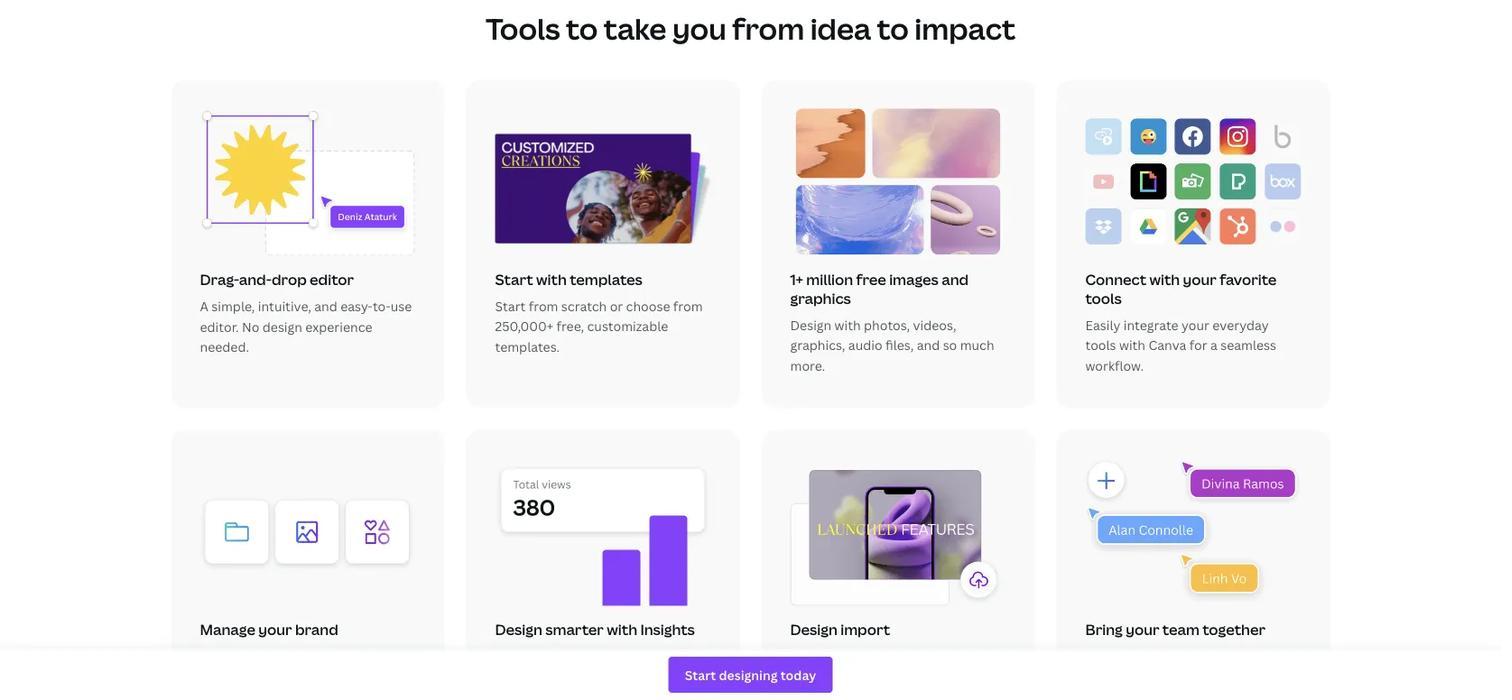 Task type: locate. For each thing, give the bounding box(es) containing it.
and up experience
[[314, 298, 338, 315]]

team up teams
[[1163, 620, 1200, 640]]

2 of from the left
[[1201, 648, 1214, 665]]

designing.
[[1118, 689, 1179, 701]]

0 vertical spatial tools
[[1086, 289, 1122, 308]]

0 horizontal spatial for
[[200, 668, 218, 686]]

1 vertical spatial start
[[495, 298, 526, 315]]

to left the take
[[566, 9, 598, 48]]

design inside design smarter with insights access human, actionable insights to design smarter and grow your impact.
[[495, 620, 543, 640]]

million
[[807, 270, 853, 290]]

smarter
[[546, 620, 604, 640], [554, 668, 602, 685]]

design up access
[[495, 620, 543, 640]]

your up start
[[1086, 668, 1114, 686]]

of inside "bring your team together canva is for teams of any size. send your team members an invite to start designing."
[[1201, 648, 1214, 665]]

1 horizontal spatial team
[[1117, 668, 1148, 686]]

keep
[[200, 648, 230, 665]]

team left the access.
[[252, 668, 283, 686]]

to left the access.
[[286, 668, 299, 686]]

use
[[391, 298, 412, 315]]

team down 'is' at the bottom right of the page
[[1117, 668, 1148, 686]]

tools
[[1086, 289, 1122, 308], [1086, 337, 1117, 354]]

is
[[1127, 648, 1136, 665]]

to inside "bring your team together canva is for teams of any size. send your team members an invite to start designing."
[[1267, 668, 1280, 686]]

tools down easily
[[1086, 337, 1117, 354]]

canva up turn
[[904, 668, 942, 686]]

files, down photos,
[[886, 337, 914, 354]]

with inside design smarter with insights access human, actionable insights to design smarter and grow your impact.
[[607, 620, 637, 640]]

design
[[790, 317, 832, 334], [495, 620, 543, 640], [790, 620, 838, 640]]

smarter down the human, at the left of the page
[[554, 668, 602, 685]]

from right choose
[[673, 298, 703, 315]]

for down keep
[[200, 668, 218, 686]]

1 horizontal spatial of
[[1201, 648, 1214, 665]]

a
[[200, 298, 209, 315]]

drag-
[[200, 270, 239, 290]]

smarter up the human, at the left of the page
[[546, 620, 604, 640]]

drag-and-drop editor a simple, intuitive, and easy-to-use editor. no design experience needed.
[[200, 270, 412, 356]]

with up integrate
[[1150, 270, 1180, 290]]

2 start from the top
[[495, 298, 526, 315]]

any
[[1217, 648, 1239, 665]]

0 vertical spatial start
[[495, 270, 533, 289]]

for
[[1190, 337, 1208, 354], [1139, 648, 1157, 665], [200, 668, 218, 686]]

into
[[877, 668, 901, 686]]

with up scratch
[[536, 270, 567, 289]]

design up impact.
[[511, 668, 551, 685]]

send
[[1270, 648, 1301, 665]]

0 horizontal spatial canva
[[904, 668, 942, 686]]

existing
[[866, 648, 913, 665]]

videos,
[[913, 317, 957, 334]]

1 of from the left
[[251, 648, 264, 665]]

design inside design import import your existing files, including pdf, pptx, ai, into canva and watch them instantly turn in
[[790, 620, 838, 640]]

with
[[536, 270, 567, 289], [1150, 270, 1180, 290], [835, 317, 861, 334], [1120, 337, 1146, 354], [607, 620, 637, 640]]

to inside manage your brand keep all of your assets in one place for your team to access.
[[286, 668, 299, 686]]

0 vertical spatial files,
[[886, 337, 914, 354]]

1 vertical spatial canva
[[1086, 648, 1124, 665]]

in
[[339, 648, 350, 665]]

grow
[[631, 668, 661, 685]]

your right integrate
[[1182, 317, 1210, 334]]

drop
[[272, 270, 307, 290]]

images
[[890, 270, 939, 290]]

team
[[1163, 620, 1200, 640], [252, 668, 283, 686], [1117, 668, 1148, 686]]

your down insights
[[664, 668, 692, 685]]

templates.
[[495, 338, 560, 355]]

you
[[673, 9, 727, 48]]

choose
[[626, 298, 670, 315]]

design down the 'intuitive,'
[[263, 318, 302, 335]]

1 vertical spatial tools
[[1086, 337, 1117, 354]]

canva
[[1149, 337, 1187, 354], [1086, 648, 1124, 665], [904, 668, 942, 686]]

workflow.
[[1086, 357, 1144, 374]]

team for manage your brand
[[252, 668, 283, 686]]

1 vertical spatial for
[[1139, 648, 1157, 665]]

design up import
[[790, 620, 838, 640]]

and down actionable
[[605, 668, 628, 685]]

insights
[[657, 648, 704, 665]]

canva for existing
[[904, 668, 942, 686]]

much
[[960, 337, 995, 354]]

for inside "bring your team together canva is for teams of any size. send your team members an invite to start designing."
[[1139, 648, 1157, 665]]

canva down bring
[[1086, 648, 1124, 665]]

to inside design smarter with insights access human, actionable insights to design smarter and grow your impact.
[[495, 668, 508, 685]]

of
[[251, 648, 264, 665], [1201, 648, 1214, 665]]

team inside manage your brand keep all of your assets in one place for your team to access.
[[252, 668, 283, 686]]

2 horizontal spatial from
[[732, 9, 805, 48]]

with up 'audio'
[[835, 317, 861, 334]]

and inside "drag-and-drop editor a simple, intuitive, and easy-to-use editor. no design experience needed."
[[314, 298, 338, 315]]

2 horizontal spatial for
[[1190, 337, 1208, 354]]

0 vertical spatial canva
[[1149, 337, 1187, 354]]

0 horizontal spatial files,
[[886, 337, 914, 354]]

to
[[566, 9, 598, 48], [877, 9, 909, 48], [495, 668, 508, 685], [286, 668, 299, 686], [1267, 668, 1280, 686]]

of right all
[[251, 648, 264, 665]]

or
[[610, 298, 623, 315]]

and-
[[239, 270, 272, 290]]

with up workflow.
[[1120, 337, 1146, 354]]

1 horizontal spatial files,
[[916, 648, 944, 665]]

2 vertical spatial canva
[[904, 668, 942, 686]]

with inside 1+ million free images and graphics design with photos, videos, graphics, audio files, and so much more.
[[835, 317, 861, 334]]

integrate
[[1124, 317, 1179, 334]]

from up 250,000+
[[529, 298, 558, 315]]

design
[[263, 318, 302, 335], [511, 668, 551, 685]]

pptx,
[[820, 668, 856, 686]]

import
[[790, 648, 832, 665]]

and down including
[[945, 668, 968, 686]]

and
[[942, 270, 969, 290], [314, 298, 338, 315], [917, 337, 940, 354], [605, 668, 628, 685], [945, 668, 968, 686]]

everyday
[[1213, 317, 1269, 334]]

free,
[[557, 318, 584, 335]]

from
[[732, 9, 805, 48], [529, 298, 558, 315], [673, 298, 703, 315]]

0 horizontal spatial from
[[529, 298, 558, 315]]

1 horizontal spatial design
[[511, 668, 551, 685]]

tools to take you from idea to impact
[[486, 9, 1016, 48]]

to-
[[373, 298, 391, 315]]

access.
[[302, 668, 346, 686]]

scratch
[[561, 298, 607, 315]]

all
[[234, 648, 248, 665]]

1 vertical spatial design
[[511, 668, 551, 685]]

connect
[[1086, 270, 1147, 290]]

design up graphics,
[[790, 317, 832, 334]]

1 horizontal spatial for
[[1139, 648, 1157, 665]]

for inside manage your brand keep all of your assets in one place for your team to access.
[[200, 668, 218, 686]]

files, inside 1+ million free images and graphics design with photos, videos, graphics, audio files, and so much more.
[[886, 337, 914, 354]]

0 horizontal spatial of
[[251, 648, 264, 665]]

tools
[[486, 9, 560, 48]]

editor.
[[200, 318, 239, 335]]

design for design import
[[790, 620, 838, 640]]

take
[[604, 9, 667, 48]]

2 horizontal spatial canva
[[1149, 337, 1187, 354]]

pdf,
[[790, 668, 817, 686]]

1 horizontal spatial canva
[[1086, 648, 1124, 665]]

0 vertical spatial for
[[1190, 337, 1208, 354]]

0 horizontal spatial team
[[252, 668, 283, 686]]

1 vertical spatial files,
[[916, 648, 944, 665]]

files, up turn
[[916, 648, 944, 665]]

1 horizontal spatial from
[[673, 298, 703, 315]]

start
[[495, 270, 533, 289], [495, 298, 526, 315]]

of left any
[[1201, 648, 1214, 665]]

for left a
[[1190, 337, 1208, 354]]

to down send
[[1267, 668, 1280, 686]]

for right 'is' at the bottom right of the page
[[1139, 648, 1157, 665]]

free
[[856, 270, 886, 290]]

0 horizontal spatial design
[[263, 318, 302, 335]]

from right you at left
[[732, 9, 805, 48]]

tools up easily
[[1086, 289, 1122, 308]]

graphics,
[[790, 337, 846, 354]]

import
[[841, 620, 890, 640]]

design import import your existing files, including pdf, pptx, ai, into canva and watch them instantly turn in
[[790, 620, 1003, 701]]

your up pptx,
[[835, 648, 863, 665]]

2 vertical spatial for
[[200, 668, 218, 686]]

with up actionable
[[607, 620, 637, 640]]

0 vertical spatial design
[[263, 318, 302, 335]]

your
[[1183, 270, 1217, 290], [1182, 317, 1210, 334], [258, 620, 292, 640], [1126, 620, 1160, 640], [267, 648, 295, 665], [835, 648, 863, 665], [664, 668, 692, 685], [221, 668, 249, 686], [1086, 668, 1114, 686]]

canva down integrate
[[1149, 337, 1187, 354]]

canva inside connect with your favorite tools easily integrate your everyday tools with canva for a seamless workflow.
[[1149, 337, 1187, 354]]

canva inside design import import your existing files, including pdf, pptx, ai, into canva and watch them instantly turn in
[[904, 668, 942, 686]]

so
[[943, 337, 957, 354]]

to up impact.
[[495, 668, 508, 685]]

your down all
[[221, 668, 249, 686]]



Task type: describe. For each thing, give the bounding box(es) containing it.
from for you
[[732, 9, 805, 48]]

and right the images on the right of page
[[942, 270, 969, 290]]

your up 'is' at the bottom right of the page
[[1126, 620, 1160, 640]]

impact
[[915, 9, 1016, 48]]

no
[[242, 318, 260, 335]]

start
[[1086, 689, 1115, 701]]

manage your brand keep all of your assets in one place for your team to access.
[[200, 620, 413, 686]]

2 horizontal spatial team
[[1163, 620, 1200, 640]]

1+ million free images and graphics design with photos, videos, graphics, audio files, and so much more.
[[790, 270, 995, 374]]

0 vertical spatial smarter
[[546, 620, 604, 640]]

insights
[[641, 620, 695, 640]]

with inside start with templates start from scratch or choose from 250,000+ free, customizable templates.
[[536, 270, 567, 289]]

a
[[1211, 337, 1218, 354]]

members
[[1151, 668, 1208, 686]]

1 tools from the top
[[1086, 289, 1122, 308]]

one
[[353, 648, 376, 665]]

intuitive,
[[258, 298, 311, 315]]

brand
[[295, 620, 338, 640]]

250,000+
[[495, 318, 554, 335]]

your inside design smarter with insights access human, actionable insights to design smarter and grow your impact.
[[664, 668, 692, 685]]

favorite
[[1220, 270, 1277, 290]]

canva inside "bring your team together canva is for teams of any size. send your team members an invite to start designing."
[[1086, 648, 1124, 665]]

assets
[[298, 648, 336, 665]]

size.
[[1242, 648, 1267, 665]]

1 start from the top
[[495, 270, 533, 289]]

from for start
[[529, 298, 558, 315]]

turn
[[922, 689, 948, 701]]

human,
[[541, 648, 586, 665]]

an
[[1212, 668, 1226, 686]]

design smarter with insights access human, actionable insights to design smarter and grow your impact.
[[495, 620, 704, 701]]

and down the videos,
[[917, 337, 940, 354]]

for inside connect with your favorite tools easily integrate your everyday tools with canva for a seamless workflow.
[[1190, 337, 1208, 354]]

templates
[[570, 270, 643, 289]]

team for bring your team together
[[1117, 668, 1148, 686]]

manage
[[200, 620, 255, 640]]

simple,
[[212, 298, 255, 315]]

bring
[[1086, 620, 1123, 640]]

easy-
[[341, 298, 373, 315]]

more.
[[790, 357, 825, 374]]

photos,
[[864, 317, 910, 334]]

easily
[[1086, 317, 1121, 334]]

watch
[[790, 689, 827, 701]]

place
[[379, 648, 413, 665]]

and inside design smarter with insights access human, actionable insights to design smarter and grow your impact.
[[605, 668, 628, 685]]

and inside design import import your existing files, including pdf, pptx, ai, into canva and watch them instantly turn in
[[945, 668, 968, 686]]

invite
[[1230, 668, 1263, 686]]

connect with your favorite tools easily integrate your everyday tools with canva for a seamless workflow.
[[1086, 270, 1277, 374]]

experience
[[305, 318, 372, 335]]

your inside design import import your existing files, including pdf, pptx, ai, into canva and watch them instantly turn in
[[835, 648, 863, 665]]

1+
[[790, 270, 804, 290]]

your left brand
[[258, 620, 292, 640]]

design inside 1+ million free images and graphics design with photos, videos, graphics, audio files, and so much more.
[[790, 317, 832, 334]]

design inside design smarter with insights access human, actionable insights to design smarter and grow your impact.
[[511, 668, 551, 685]]

files, inside design import import your existing files, including pdf, pptx, ai, into canva and watch them instantly turn in
[[916, 648, 944, 665]]

canva for tools
[[1149, 337, 1187, 354]]

needed.
[[200, 338, 249, 356]]

together
[[1203, 620, 1266, 640]]

editor
[[310, 270, 354, 290]]

them
[[830, 689, 862, 701]]

impact.
[[495, 688, 541, 701]]

your left favorite
[[1183, 270, 1217, 290]]

1 vertical spatial smarter
[[554, 668, 602, 685]]

including
[[947, 648, 1003, 665]]

seamless
[[1221, 337, 1277, 354]]

idea
[[810, 9, 871, 48]]

teams
[[1160, 648, 1198, 665]]

access
[[495, 648, 538, 665]]

ai,
[[859, 668, 874, 686]]

of inside manage your brand keep all of your assets in one place for your team to access.
[[251, 648, 264, 665]]

graphics
[[790, 289, 851, 308]]

your left assets
[[267, 648, 295, 665]]

instantly
[[865, 689, 919, 701]]

to right idea
[[877, 9, 909, 48]]

design inside "drag-and-drop editor a simple, intuitive, and easy-to-use editor. no design experience needed."
[[263, 318, 302, 335]]

2 tools from the top
[[1086, 337, 1117, 354]]

actionable
[[589, 648, 654, 665]]

start with templates start from scratch or choose from 250,000+ free, customizable templates.
[[495, 270, 703, 355]]

bring your team together canva is for teams of any size. send your team members an invite to start designing.
[[1086, 620, 1301, 701]]

customizable
[[587, 318, 668, 335]]

design for design smarter with insights
[[495, 620, 543, 640]]

audio
[[849, 337, 883, 354]]



Task type: vqa. For each thing, say whether or not it's contained in the screenshot.


